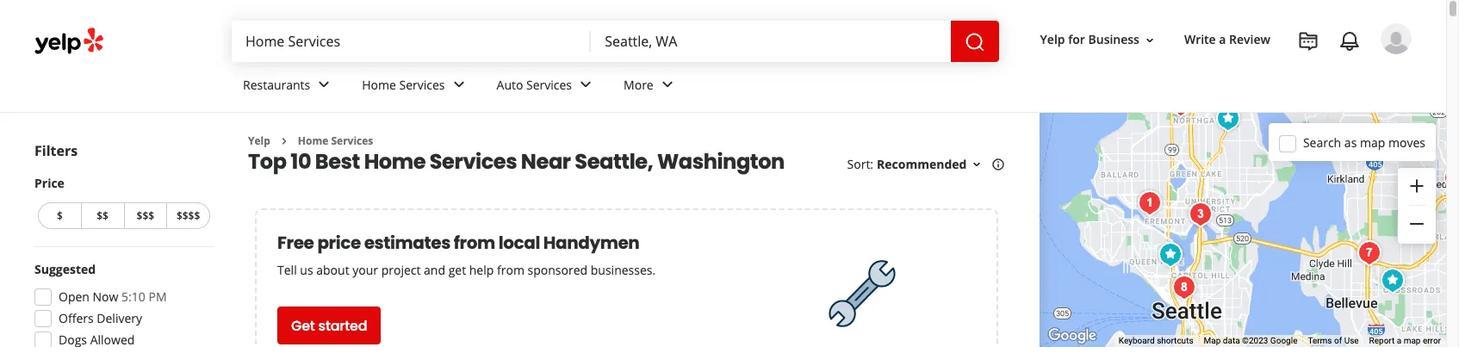 Task type: describe. For each thing, give the bounding box(es) containing it.
remont construction image
[[1352, 236, 1387, 270]]

notifications image
[[1339, 31, 1360, 52]]

4 seasons painting & pressure washing image
[[1154, 238, 1188, 272]]

home services inside home services link
[[362, 76, 445, 93]]

1 vertical spatial from
[[497, 262, 524, 279]]

$
[[57, 208, 63, 223]]

and
[[424, 262, 445, 279]]

16 chevron right v2 image
[[277, 134, 291, 148]]

open now 5:10 pm
[[59, 289, 167, 305]]

more link
[[610, 62, 691, 112]]

sponsored
[[528, 262, 588, 279]]

report
[[1369, 336, 1395, 345]]

24 chevron down v2 image for auto services
[[575, 74, 596, 95]]

filters
[[34, 141, 78, 160]]

genesis home services image
[[1167, 270, 1202, 305]]

0 vertical spatial home services link
[[348, 62, 483, 112]]

services left the near
[[430, 148, 517, 176]]

Find text field
[[245, 32, 577, 51]]

a for report
[[1397, 336, 1402, 345]]

valhalla painting image
[[1211, 102, 1246, 136]]

map for error
[[1404, 336, 1421, 345]]

home right best
[[364, 148, 426, 176]]

your
[[352, 262, 378, 279]]

services right 10
[[331, 134, 373, 148]]

services right auto
[[526, 76, 572, 93]]

businesses.
[[591, 262, 656, 279]]

home inside business categories element
[[362, 76, 396, 93]]

a&a electric image
[[1164, 87, 1198, 121]]

$$$ button
[[124, 202, 166, 229]]

of
[[1334, 336, 1342, 345]]

write a review
[[1184, 31, 1270, 48]]

price
[[317, 231, 361, 255]]

price group
[[34, 175, 214, 233]]

yelp for yelp link
[[248, 134, 270, 148]]

indec company image
[[1376, 264, 1410, 298]]

best
[[315, 148, 360, 176]]

16 info v2 image
[[992, 158, 1006, 172]]

24 chevron down v2 image for restaurants
[[314, 74, 334, 95]]

write a review link
[[1177, 25, 1277, 56]]

as
[[1344, 134, 1357, 150]]

terms of use
[[1308, 336, 1359, 345]]

yelp link
[[248, 134, 270, 148]]

us
[[300, 262, 313, 279]]

terms
[[1308, 336, 1332, 345]]

$$$
[[137, 208, 154, 223]]

a for write
[[1219, 31, 1226, 48]]

none field near
[[605, 32, 937, 51]]

free
[[277, 231, 314, 255]]

go-green heating & air conditioning image
[[1184, 197, 1218, 232]]

get
[[291, 316, 315, 336]]

offers delivery
[[59, 310, 142, 326]]

free price estimates from local handymen image
[[820, 251, 906, 337]]

5:10
[[122, 289, 145, 305]]

sort: recommended
[[847, 156, 967, 173]]

more
[[624, 76, 654, 93]]

started
[[318, 316, 367, 336]]

report a map error link
[[1369, 336, 1441, 345]]

write
[[1184, 31, 1216, 48]]

16 chevron down v2 image
[[1143, 33, 1157, 47]]

auto services link
[[483, 62, 610, 112]]

tell
[[277, 262, 297, 279]]

zoom out image
[[1407, 214, 1427, 234]]

search image
[[964, 32, 985, 52]]

search as map moves
[[1303, 134, 1426, 150]]

redmond handyman services image
[[1439, 161, 1459, 196]]

24 chevron down v2 image for more
[[657, 74, 678, 95]]

data
[[1223, 336, 1240, 345]]

get
[[448, 262, 466, 279]]

washington
[[657, 148, 785, 176]]

restaurants
[[243, 76, 310, 93]]

$$$$ button
[[166, 202, 210, 229]]

mtc handyman service image
[[1133, 186, 1167, 221]]

yelp for business
[[1040, 31, 1140, 48]]

user actions element
[[1026, 22, 1436, 127]]

report a map error
[[1369, 336, 1441, 345]]



Task type: vqa. For each thing, say whether or not it's contained in the screenshot.
Carrabba's Italian Grill's read
no



Task type: locate. For each thing, give the bounding box(es) containing it.
10
[[290, 148, 311, 176]]

24 chevron down v2 image left auto
[[448, 74, 469, 95]]

yelp
[[1040, 31, 1065, 48], [248, 134, 270, 148]]

keyboard
[[1119, 336, 1155, 345]]

yelp for business button
[[1033, 25, 1164, 56]]

home services link down 'find' field
[[348, 62, 483, 112]]

about
[[316, 262, 349, 279]]

0 vertical spatial home services
[[362, 76, 445, 93]]

0 vertical spatial yelp
[[1040, 31, 1065, 48]]

map
[[1360, 134, 1385, 150], [1404, 336, 1421, 345]]

home
[[362, 76, 396, 93], [298, 134, 328, 148], [364, 148, 426, 176]]

a right write
[[1219, 31, 1226, 48]]

1 horizontal spatial 24 chevron down v2 image
[[448, 74, 469, 95]]

1 24 chevron down v2 image from the left
[[314, 74, 334, 95]]

terms of use link
[[1308, 336, 1359, 345]]

business categories element
[[229, 62, 1412, 112]]

group containing suggested
[[29, 261, 214, 347]]

services down 'find' field
[[399, 76, 445, 93]]

restaurants link
[[229, 62, 348, 112]]

24 chevron down v2 image right restaurants at top
[[314, 74, 334, 95]]

shortcuts
[[1157, 336, 1193, 345]]

0 vertical spatial map
[[1360, 134, 1385, 150]]

0 horizontal spatial from
[[454, 231, 495, 255]]

project
[[381, 262, 421, 279]]

1 vertical spatial yelp
[[248, 134, 270, 148]]

local
[[498, 231, 540, 255]]

home services link
[[348, 62, 483, 112], [298, 134, 373, 148]]

top
[[248, 148, 286, 176]]

home services link right 16 chevron right v2 image
[[298, 134, 373, 148]]

handymen
[[543, 231, 640, 255]]

1 none field from the left
[[245, 32, 577, 51]]

map data ©2023 google
[[1204, 336, 1298, 345]]

24 chevron down v2 image right more at left top
[[657, 74, 678, 95]]

now
[[93, 289, 118, 305]]

estimates
[[364, 231, 450, 255]]

near
[[521, 148, 571, 176]]

auto services
[[497, 76, 572, 93]]

yelp for yelp for business
[[1040, 31, 1065, 48]]

0 horizontal spatial yelp
[[248, 134, 270, 148]]

home right 16 chevron right v2 image
[[298, 134, 328, 148]]

review
[[1229, 31, 1270, 48]]

get started
[[291, 316, 367, 336]]

google
[[1270, 336, 1298, 345]]

1 horizontal spatial group
[[1398, 168, 1436, 244]]

Near text field
[[605, 32, 937, 51]]

yelp left for on the right of page
[[1040, 31, 1065, 48]]

yelp left 16 chevron right v2 image
[[248, 134, 270, 148]]

0 horizontal spatial a
[[1219, 31, 1226, 48]]

business
[[1088, 31, 1140, 48]]

map left error
[[1404, 336, 1421, 345]]

2 none field from the left
[[605, 32, 937, 51]]

$ button
[[38, 202, 81, 229]]

1 horizontal spatial a
[[1397, 336, 1402, 345]]

24 chevron down v2 image inside the more link
[[657, 74, 678, 95]]

help
[[469, 262, 494, 279]]

2 24 chevron down v2 image from the left
[[657, 74, 678, 95]]

24 chevron down v2 image inside auto services link
[[575, 74, 596, 95]]

yelp inside button
[[1040, 31, 1065, 48]]

home down 'find' field
[[362, 76, 396, 93]]

seattle,
[[575, 148, 653, 176]]

home services
[[362, 76, 445, 93], [298, 134, 373, 148]]

delivery
[[97, 310, 142, 326]]

pm
[[149, 289, 167, 305]]

24 chevron down v2 image
[[314, 74, 334, 95], [448, 74, 469, 95]]

0 vertical spatial a
[[1219, 31, 1226, 48]]

0 vertical spatial from
[[454, 231, 495, 255]]

keyboard shortcuts button
[[1119, 335, 1193, 347]]

1 horizontal spatial yelp
[[1040, 31, 1065, 48]]

error
[[1423, 336, 1441, 345]]

use
[[1344, 336, 1359, 345]]

1 vertical spatial a
[[1397, 336, 1402, 345]]

1 vertical spatial home services link
[[298, 134, 373, 148]]

sort:
[[847, 156, 873, 173]]

top 10 best home services near seattle, washington
[[248, 148, 785, 176]]

©2023
[[1242, 336, 1268, 345]]

0 horizontal spatial group
[[29, 261, 214, 347]]

suggested
[[34, 261, 96, 277]]

map right as
[[1360, 134, 1385, 150]]

0 horizontal spatial none field
[[245, 32, 577, 51]]

1 24 chevron down v2 image from the left
[[575, 74, 596, 95]]

0 vertical spatial group
[[1398, 168, 1436, 244]]

free price estimates from local handymen tell us about your project and get help from sponsored businesses.
[[277, 231, 656, 279]]

offers
[[59, 310, 94, 326]]

moves
[[1388, 134, 1426, 150]]

google image
[[1044, 325, 1101, 347]]

1 vertical spatial map
[[1404, 336, 1421, 345]]

2 24 chevron down v2 image from the left
[[448, 74, 469, 95]]

0 horizontal spatial map
[[1360, 134, 1385, 150]]

recommended button
[[877, 156, 984, 173]]

1 horizontal spatial map
[[1404, 336, 1421, 345]]

keyboard shortcuts
[[1119, 336, 1193, 345]]

0 horizontal spatial 24 chevron down v2 image
[[314, 74, 334, 95]]

1 horizontal spatial 24 chevron down v2 image
[[657, 74, 678, 95]]

recommended
[[877, 156, 967, 173]]

24 chevron down v2 image
[[575, 74, 596, 95], [657, 74, 678, 95]]

1 vertical spatial group
[[29, 261, 214, 347]]

24 chevron down v2 image for home services
[[448, 74, 469, 95]]

0 horizontal spatial 24 chevron down v2 image
[[575, 74, 596, 95]]

auto
[[497, 76, 523, 93]]

get started button
[[277, 307, 381, 345]]

$$ button
[[81, 202, 124, 229]]

group
[[1398, 168, 1436, 244], [29, 261, 214, 347]]

none field 'find'
[[245, 32, 577, 51]]

for
[[1068, 31, 1085, 48]]

home services down 'find' field
[[362, 76, 445, 93]]

projects image
[[1298, 31, 1319, 52]]

a inside write a review link
[[1219, 31, 1226, 48]]

zoom in image
[[1407, 175, 1427, 196]]

from down local
[[497, 262, 524, 279]]

map region
[[953, 35, 1459, 347]]

24 chevron down v2 image right auto services on the left top of the page
[[575, 74, 596, 95]]

1 horizontal spatial none field
[[605, 32, 937, 51]]

from up help
[[454, 231, 495, 255]]

from
[[454, 231, 495, 255], [497, 262, 524, 279]]

1 horizontal spatial from
[[497, 262, 524, 279]]

services
[[399, 76, 445, 93], [526, 76, 572, 93], [331, 134, 373, 148], [430, 148, 517, 176]]

None search field
[[232, 21, 1002, 62]]

search
[[1303, 134, 1341, 150]]

map for moves
[[1360, 134, 1385, 150]]

$$
[[97, 208, 109, 223]]

price
[[34, 175, 65, 191]]

None field
[[245, 32, 577, 51], [605, 32, 937, 51]]

1 vertical spatial home services
[[298, 134, 373, 148]]

24 chevron down v2 image inside restaurants link
[[314, 74, 334, 95]]

map
[[1204, 336, 1221, 345]]

open
[[59, 289, 90, 305]]

a
[[1219, 31, 1226, 48], [1397, 336, 1402, 345]]

$$$$
[[177, 208, 200, 223]]

home services right 16 chevron right v2 image
[[298, 134, 373, 148]]

a right report
[[1397, 336, 1402, 345]]



